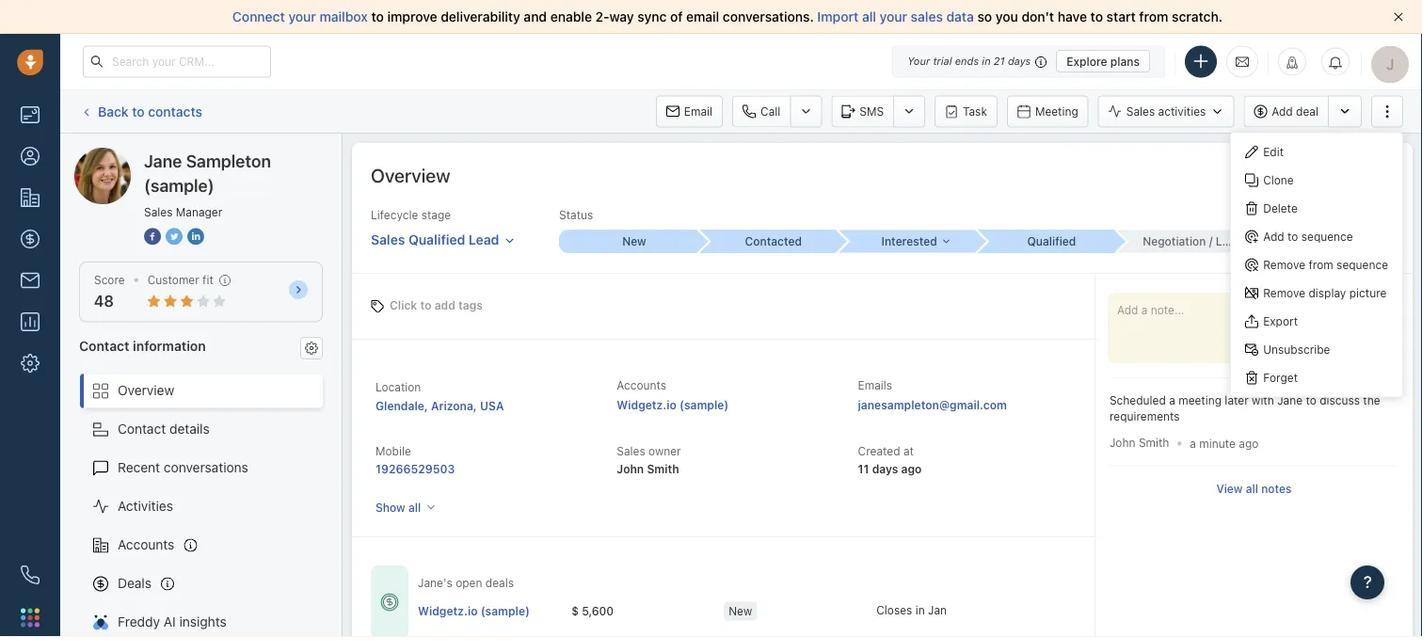 Task type: vqa. For each thing, say whether or not it's contained in the screenshot.
View details
no



Task type: locate. For each thing, give the bounding box(es) containing it.
accounts for accounts
[[118, 537, 175, 553]]

1 vertical spatial contact
[[118, 421, 166, 437]]

accounts down the activities
[[118, 537, 175, 553]]

sampleton up manager
[[186, 151, 271, 171]]

sampleton down the contacts
[[145, 147, 210, 163]]

2 remove from the top
[[1264, 287, 1306, 300]]

1 vertical spatial widgetz.io (sample) link
[[418, 603, 530, 619]]

jane down forget
[[1278, 394, 1303, 407]]

sales up facebook circled image
[[144, 205, 173, 218]]

1 horizontal spatial all
[[862, 9, 876, 24]]

close image
[[1394, 12, 1404, 22]]

contact down 48 at the left
[[79, 338, 130, 353]]

container_wx8msf4aqz5i3rn1 image
[[380, 593, 399, 612]]

widgetz.io inside "accounts widgetz.io (sample)"
[[617, 398, 677, 412]]

john down requirements
[[1110, 436, 1136, 449]]

jane sampleton (sample) down the contacts
[[112, 147, 267, 163]]

accounts for accounts widgetz.io (sample)
[[617, 379, 667, 392]]

interested button
[[838, 230, 977, 253]]

(sample) up owner
[[680, 398, 729, 412]]

fit
[[203, 273, 214, 287]]

phone image
[[21, 566, 40, 585]]

1 vertical spatial john
[[617, 462, 644, 476]]

freshworks switcher image
[[21, 608, 40, 627]]

won
[[1287, 235, 1311, 248]]

accounts inside "accounts widgetz.io (sample)"
[[617, 379, 667, 392]]

sales left activities
[[1127, 105, 1155, 118]]

contact for contact information
[[79, 338, 130, 353]]

created
[[858, 445, 901, 458]]

days right the 21
[[1008, 55, 1031, 67]]

jane
[[112, 147, 141, 163], [144, 151, 182, 171], [1278, 394, 1303, 407]]

0 horizontal spatial smith
[[647, 462, 679, 476]]

(sample) inside row
[[481, 605, 530, 618]]

1 horizontal spatial your
[[880, 9, 908, 24]]

0 horizontal spatial widgetz.io (sample) link
[[418, 603, 530, 619]]

a left the minute on the right
[[1190, 437, 1197, 450]]

0 horizontal spatial ago
[[902, 462, 922, 476]]

2 horizontal spatial all
[[1246, 482, 1259, 495]]

email button
[[656, 96, 723, 128]]

1 vertical spatial sequence
[[1337, 258, 1389, 272]]

add inside button
[[1272, 105, 1293, 118]]

21
[[994, 55, 1005, 67]]

1 your from the left
[[289, 9, 316, 24]]

ago down at
[[902, 462, 922, 476]]

to right back
[[132, 103, 145, 119]]

sales manager
[[144, 205, 222, 218]]

(sample) inside "accounts widgetz.io (sample)"
[[680, 398, 729, 412]]

add
[[1272, 105, 1293, 118], [1264, 230, 1285, 243]]

1 vertical spatial accounts
[[118, 537, 175, 553]]

all right import
[[862, 9, 876, 24]]

1 vertical spatial all
[[1246, 482, 1259, 495]]

glendale,
[[376, 399, 428, 412]]

widgetz.io (sample) link up owner
[[617, 398, 729, 412]]

twitter circled image
[[166, 226, 183, 246]]

2-
[[596, 9, 610, 24]]

trial
[[933, 55, 952, 67]]

sampleton inside jane sampleton (sample)
[[186, 151, 271, 171]]

0 vertical spatial from
[[1140, 9, 1169, 24]]

1 horizontal spatial a
[[1190, 437, 1197, 450]]

0 horizontal spatial days
[[872, 462, 898, 476]]

john
[[1110, 436, 1136, 449], [617, 462, 644, 476]]

add left 'deal'
[[1272, 105, 1293, 118]]

click to add tags
[[390, 299, 483, 312]]

0 horizontal spatial john
[[617, 462, 644, 476]]

requirements
[[1110, 410, 1180, 423]]

contact information
[[79, 338, 206, 353]]

widgetz.io (sample) link down open
[[418, 603, 530, 619]]

to right mailbox
[[371, 9, 384, 24]]

mailbox
[[320, 9, 368, 24]]

days down created
[[872, 462, 898, 476]]

start
[[1107, 9, 1136, 24]]

new inside 'new' link
[[622, 235, 646, 248]]

meeting button
[[1007, 96, 1089, 128]]

0 vertical spatial remove
[[1264, 258, 1306, 272]]

insights
[[179, 614, 227, 630]]

1 vertical spatial new
[[729, 605, 752, 618]]

new
[[622, 235, 646, 248], [729, 605, 752, 618]]

0 vertical spatial a
[[1169, 394, 1176, 407]]

remove down the won
[[1264, 258, 1306, 272]]

0 vertical spatial all
[[862, 9, 876, 24]]

1 horizontal spatial ago
[[1239, 437, 1259, 450]]

sequence for remove from sequence
[[1337, 258, 1389, 272]]

1 vertical spatial remove
[[1264, 287, 1306, 300]]

0 vertical spatial sequence
[[1302, 230, 1353, 243]]

a minute ago
[[1190, 437, 1259, 450]]

days
[[1008, 55, 1031, 67], [872, 462, 898, 476]]

qualified inside sales qualified lead link
[[409, 232, 465, 247]]

1 horizontal spatial days
[[1008, 55, 1031, 67]]

19266529503 link
[[376, 462, 455, 476]]

john inside sales owner john smith
[[617, 462, 644, 476]]

sales left owner
[[617, 445, 646, 458]]

1 horizontal spatial new
[[729, 605, 752, 618]]

1 horizontal spatial from
[[1309, 258, 1334, 272]]

widgetz.io inside row
[[418, 605, 478, 618]]

19266529503
[[376, 462, 455, 476]]

sequence for add to sequence
[[1302, 230, 1353, 243]]

contact details
[[118, 421, 210, 437]]

accounts
[[617, 379, 667, 392], [118, 537, 175, 553]]

0 horizontal spatial /
[[1209, 235, 1213, 248]]

conversations.
[[723, 9, 814, 24]]

0 horizontal spatial new
[[622, 235, 646, 248]]

1 vertical spatial a
[[1190, 437, 1197, 450]]

1 horizontal spatial jane
[[144, 151, 182, 171]]

widgetz.io down jane's
[[418, 605, 478, 618]]

negotiation
[[1143, 235, 1206, 248]]

1 remove from the top
[[1264, 258, 1306, 272]]

emails
[[858, 379, 893, 392]]

meeting
[[1035, 105, 1079, 118]]

0 horizontal spatial a
[[1169, 394, 1176, 407]]

lead
[[469, 232, 499, 247]]

owner
[[649, 445, 681, 458]]

0 horizontal spatial accounts
[[118, 537, 175, 553]]

jane inside scheduled a meeting later with jane to discuss the requirements
[[1278, 394, 1303, 407]]

overview up lifecycle stage
[[371, 164, 450, 186]]

/ left lost
[[1209, 235, 1213, 248]]

0 vertical spatial new
[[622, 235, 646, 248]]

scheduled a meeting later with jane to discuss the requirements
[[1110, 394, 1381, 423]]

add to sequence
[[1264, 230, 1353, 243]]

smith down owner
[[647, 462, 679, 476]]

activities
[[1159, 105, 1206, 118]]

1 vertical spatial widgetz.io
[[418, 605, 478, 618]]

2 / from the left
[[1314, 235, 1317, 248]]

0 vertical spatial widgetz.io
[[617, 398, 677, 412]]

1 horizontal spatial in
[[982, 55, 991, 67]]

from
[[1140, 9, 1169, 24], [1309, 258, 1334, 272]]

0 horizontal spatial in
[[916, 604, 925, 617]]

add left the won
[[1264, 230, 1285, 243]]

mng settings image
[[305, 342, 318, 355]]

to inside scheduled a meeting later with jane to discuss the requirements
[[1306, 394, 1317, 407]]

0 vertical spatial contact
[[79, 338, 130, 353]]

sales for sales activities
[[1127, 105, 1155, 118]]

/ inside button
[[1209, 235, 1213, 248]]

0 vertical spatial smith
[[1139, 436, 1170, 449]]

0 vertical spatial accounts
[[617, 379, 667, 392]]

sales
[[1127, 105, 1155, 118], [144, 205, 173, 218], [371, 232, 405, 247], [617, 445, 646, 458]]

1 vertical spatial ago
[[902, 462, 922, 476]]

row
[[418, 592, 1029, 631]]

connect your mailbox link
[[232, 9, 371, 24]]

john down "accounts widgetz.io (sample)"
[[617, 462, 644, 476]]

0 vertical spatial overview
[[371, 164, 450, 186]]

1 vertical spatial overview
[[118, 383, 174, 398]]

location glendale, arizona, usa
[[376, 380, 504, 412]]

call link
[[732, 96, 790, 128]]

sales owner john smith
[[617, 445, 681, 476]]

1 vertical spatial smith
[[647, 462, 679, 476]]

sales qualified lead link
[[371, 223, 515, 250]]

connect
[[232, 9, 285, 24]]

widgetz.io up owner
[[617, 398, 677, 412]]

contact for contact details
[[118, 421, 166, 437]]

widgetz.io
[[617, 398, 677, 412], [418, 605, 478, 618]]

in left 'jan'
[[916, 604, 925, 617]]

deals
[[486, 577, 514, 590]]

jane down back
[[112, 147, 141, 163]]

from right start
[[1140, 9, 1169, 24]]

0 horizontal spatial your
[[289, 9, 316, 24]]

new inside row
[[729, 605, 752, 618]]

0 horizontal spatial all
[[409, 501, 421, 514]]

1 horizontal spatial john
[[1110, 436, 1136, 449]]

have
[[1058, 9, 1087, 24]]

overview up contact details at the bottom left
[[118, 383, 174, 398]]

1 vertical spatial in
[[916, 604, 925, 617]]

all right view
[[1246, 482, 1259, 495]]

(sample) down the deals
[[481, 605, 530, 618]]

smith down requirements
[[1139, 436, 1170, 449]]

deal
[[1296, 105, 1319, 118]]

sync
[[638, 9, 667, 24]]

1 vertical spatial days
[[872, 462, 898, 476]]

2 horizontal spatial jane
[[1278, 394, 1303, 407]]

your left sales
[[880, 9, 908, 24]]

improve
[[387, 9, 437, 24]]

48 button
[[94, 292, 114, 310]]

scheduled
[[1110, 394, 1166, 407]]

forget
[[1264, 371, 1298, 385]]

/
[[1209, 235, 1213, 248], [1314, 235, 1317, 248]]

remove
[[1264, 258, 1306, 272], [1264, 287, 1306, 300]]

janesampleton@gmail.com
[[858, 398, 1007, 412]]

0 vertical spatial add
[[1272, 105, 1293, 118]]

jane sampleton (sample) up manager
[[144, 151, 271, 195]]

a left meeting
[[1169, 394, 1176, 407]]

jane sampleton (sample)
[[112, 147, 267, 163], [144, 151, 271, 195]]

view all notes link
[[1217, 481, 1292, 497]]

sequence
[[1302, 230, 1353, 243], [1337, 258, 1389, 272]]

0 horizontal spatial qualified
[[409, 232, 465, 247]]

status
[[559, 209, 593, 222]]

1 horizontal spatial accounts
[[617, 379, 667, 392]]

all
[[862, 9, 876, 24], [1246, 482, 1259, 495], [409, 501, 421, 514]]

(sample) up sales manager
[[144, 175, 214, 195]]

1 horizontal spatial /
[[1314, 235, 1317, 248]]

0 horizontal spatial widgetz.io
[[418, 605, 478, 618]]

1 horizontal spatial qualified
[[1028, 235, 1076, 248]]

the
[[1364, 394, 1381, 407]]

1 vertical spatial add
[[1264, 230, 1285, 243]]

2 vertical spatial all
[[409, 501, 421, 514]]

accounts up owner
[[617, 379, 667, 392]]

all right show
[[409, 501, 421, 514]]

ago right the minute on the right
[[1239, 437, 1259, 450]]

/ inside button
[[1314, 235, 1317, 248]]

remove up export
[[1264, 287, 1306, 300]]

recent
[[118, 460, 160, 475]]

sales for sales manager
[[144, 205, 173, 218]]

manager
[[176, 205, 222, 218]]

sales down the lifecycle
[[371, 232, 405, 247]]

customize
[[1277, 169, 1333, 182]]

1 / from the left
[[1209, 235, 1213, 248]]

display
[[1309, 287, 1347, 300]]

your left mailbox
[[289, 9, 316, 24]]

/ right the won
[[1314, 235, 1317, 248]]

jane down the contacts
[[144, 151, 182, 171]]

sales activities
[[1127, 105, 1206, 118]]

ago
[[1239, 437, 1259, 450], [902, 462, 922, 476]]

created at 11 days ago
[[858, 445, 922, 476]]

from down the won / churned link
[[1309, 258, 1334, 272]]

sales for sales qualified lead
[[371, 232, 405, 247]]

1 horizontal spatial overview
[[371, 164, 450, 186]]

to left 'discuss'
[[1306, 394, 1317, 407]]

all inside "view all notes" link
[[1246, 482, 1259, 495]]

overview
[[371, 164, 450, 186], [118, 383, 174, 398]]

data
[[947, 9, 974, 24]]

qualified
[[409, 232, 465, 247], [1028, 235, 1076, 248]]

in left the 21
[[982, 55, 991, 67]]

explore
[[1067, 55, 1108, 68]]

row containing closes in jan
[[418, 592, 1029, 631]]

1 horizontal spatial widgetz.io
[[617, 398, 677, 412]]

0 vertical spatial widgetz.io (sample) link
[[617, 398, 729, 412]]

contact up the recent
[[118, 421, 166, 437]]



Task type: describe. For each thing, give the bounding box(es) containing it.
won / churned link
[[1255, 230, 1394, 253]]

closes in jan
[[877, 604, 947, 617]]

sales inside sales owner john smith
[[617, 445, 646, 458]]

remove for remove from sequence
[[1264, 258, 1306, 272]]

delete
[[1264, 202, 1298, 215]]

0 vertical spatial john
[[1110, 436, 1136, 449]]

qualified link
[[977, 230, 1116, 253]]

at
[[904, 445, 914, 458]]

0 vertical spatial ago
[[1239, 437, 1259, 450]]

won / churned button
[[1255, 230, 1394, 253]]

back to contacts link
[[79, 97, 203, 126]]

negotiation / lost button
[[1116, 230, 1255, 253]]

details
[[170, 421, 210, 437]]

sales qualified lead
[[371, 232, 499, 247]]

ai
[[164, 614, 176, 630]]

remove display picture
[[1264, 287, 1387, 300]]

11
[[858, 462, 869, 476]]

/ for won
[[1314, 235, 1317, 248]]

stage
[[421, 209, 451, 222]]

contacted link
[[698, 230, 838, 253]]

contacts
[[148, 103, 202, 119]]

to down delete
[[1288, 230, 1299, 243]]

customize overview
[[1277, 169, 1384, 182]]

to left start
[[1091, 9, 1103, 24]]

location
[[376, 380, 421, 394]]

enable
[[551, 9, 592, 24]]

churned
[[1321, 235, 1367, 248]]

closes
[[877, 604, 913, 617]]

remove for remove display picture
[[1264, 287, 1306, 300]]

48
[[94, 292, 114, 310]]

jane's
[[418, 577, 453, 590]]

2 your from the left
[[880, 9, 908, 24]]

and
[[524, 9, 547, 24]]

sales
[[911, 9, 943, 24]]

0 vertical spatial days
[[1008, 55, 1031, 67]]

click
[[390, 299, 417, 312]]

overview
[[1337, 169, 1384, 182]]

score 48
[[94, 273, 125, 310]]

new link
[[559, 230, 698, 253]]

0 vertical spatial in
[[982, 55, 991, 67]]

add deal button
[[1244, 96, 1328, 128]]

remove from sequence
[[1264, 258, 1389, 272]]

ends
[[955, 55, 979, 67]]

email
[[684, 105, 713, 118]]

$
[[572, 605, 579, 618]]

0 horizontal spatial from
[[1140, 9, 1169, 24]]

sms button
[[832, 96, 894, 128]]

facebook circled image
[[144, 226, 161, 246]]

email
[[686, 9, 720, 24]]

lifecycle
[[371, 209, 418, 222]]

0 horizontal spatial jane
[[112, 147, 141, 163]]

all for view all notes
[[1246, 482, 1259, 495]]

a inside scheduled a meeting later with jane to discuss the requirements
[[1169, 394, 1176, 407]]

to inside back to contacts link
[[132, 103, 145, 119]]

task
[[963, 105, 987, 118]]

open
[[456, 577, 482, 590]]

explore plans link
[[1056, 50, 1150, 72]]

phone element
[[11, 556, 49, 594]]

you
[[996, 9, 1018, 24]]

ago inside created at 11 days ago
[[902, 462, 922, 476]]

call button
[[732, 96, 790, 128]]

contacted
[[745, 235, 802, 248]]

qualified inside qualified link
[[1028, 235, 1076, 248]]

meeting
[[1179, 394, 1222, 407]]

all for show all
[[409, 501, 421, 514]]

0 horizontal spatial overview
[[118, 383, 174, 398]]

jan
[[928, 604, 947, 617]]

1 horizontal spatial smith
[[1139, 436, 1170, 449]]

accounts widgetz.io (sample)
[[617, 379, 729, 412]]

1 horizontal spatial widgetz.io (sample) link
[[617, 398, 729, 412]]

linkedin circled image
[[187, 226, 204, 246]]

interested link
[[838, 230, 977, 253]]

(sample) inside jane sampleton (sample)
[[144, 175, 214, 195]]

customer
[[148, 273, 199, 287]]

show all
[[376, 501, 421, 514]]

/ for negotiation
[[1209, 235, 1213, 248]]

way
[[610, 9, 634, 24]]

in inside row
[[916, 604, 925, 617]]

view
[[1217, 482, 1243, 495]]

minute
[[1200, 437, 1236, 450]]

export
[[1264, 315, 1298, 328]]

later
[[1225, 394, 1249, 407]]

notes
[[1262, 482, 1292, 495]]

picture
[[1350, 287, 1387, 300]]

deals
[[118, 576, 152, 591]]

Search your CRM... text field
[[83, 46, 271, 78]]

mobile
[[376, 445, 411, 458]]

don't
[[1022, 9, 1055, 24]]

add for add deal
[[1272, 105, 1293, 118]]

days inside created at 11 days ago
[[872, 462, 898, 476]]

lifecycle stage
[[371, 209, 451, 222]]

unsubscribe
[[1264, 343, 1331, 356]]

of
[[670, 9, 683, 24]]

connect your mailbox to improve deliverability and enable 2-way sync of email conversations. import all your sales data so you don't have to start from scratch.
[[232, 9, 1223, 24]]

email image
[[1236, 54, 1249, 69]]

lost
[[1216, 235, 1240, 248]]

scratch.
[[1172, 9, 1223, 24]]

usa
[[480, 399, 504, 412]]

add for add to sequence
[[1264, 230, 1285, 243]]

add
[[435, 299, 456, 312]]

smith inside sales owner john smith
[[647, 462, 679, 476]]

customer fit
[[148, 273, 214, 287]]

add deal
[[1272, 105, 1319, 118]]

task button
[[935, 96, 998, 128]]

to left the add
[[420, 299, 432, 312]]

1 vertical spatial from
[[1309, 258, 1334, 272]]

(sample) up manager
[[213, 147, 267, 163]]

view all notes
[[1217, 482, 1292, 495]]

$ 5,600
[[572, 605, 614, 618]]

your
[[908, 55, 930, 67]]

emails janesampleton@gmail.com
[[858, 379, 1007, 412]]

import all your sales data link
[[818, 9, 978, 24]]

janesampleton@gmail.com link
[[858, 396, 1007, 414]]

your trial ends in 21 days
[[908, 55, 1031, 67]]

show
[[376, 501, 405, 514]]

information
[[133, 338, 206, 353]]

widgetz.io (sample) link inside row
[[418, 603, 530, 619]]

plans
[[1111, 55, 1140, 68]]



